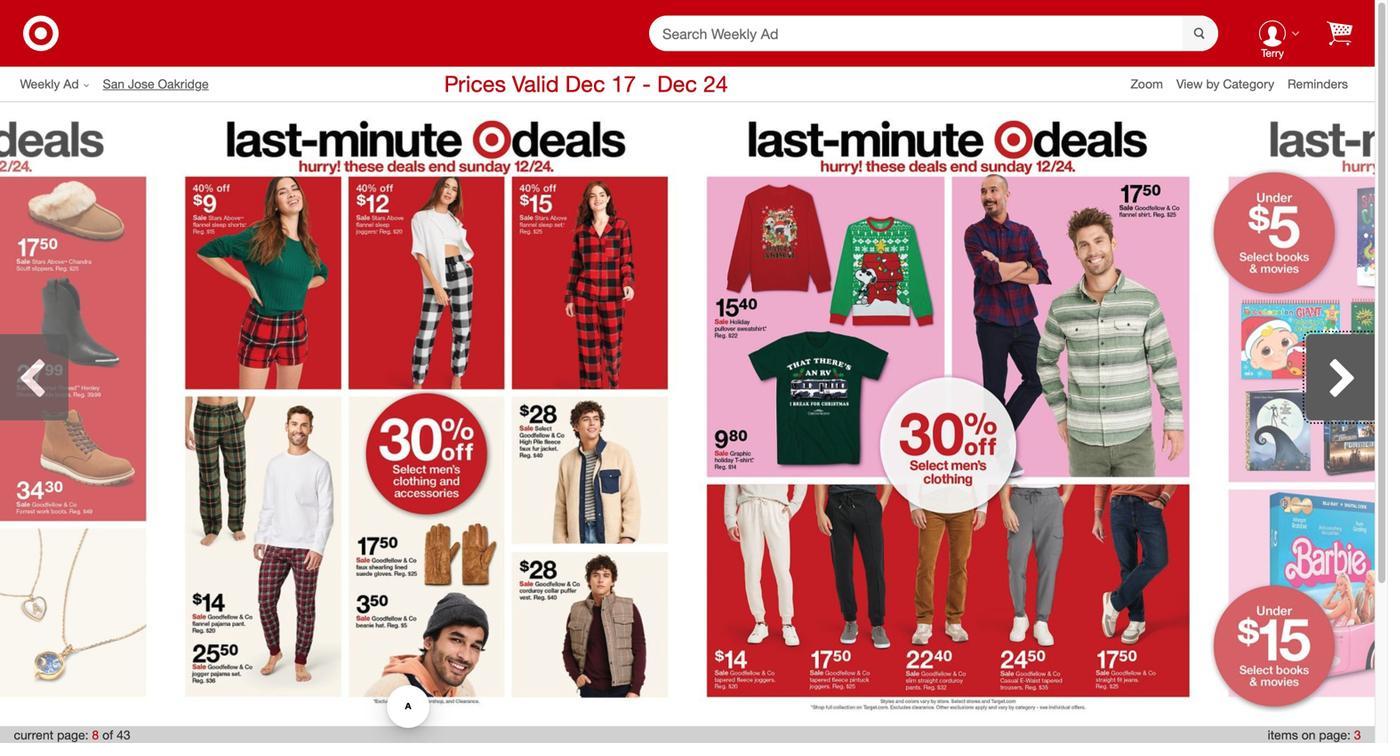 Task type: vqa. For each thing, say whether or not it's contained in the screenshot.
square
no



Task type: describe. For each thing, give the bounding box(es) containing it.
category
[[1224, 76, 1275, 92]]

of
[[102, 728, 113, 743]]

oakridge
[[158, 76, 209, 92]]

prices valid dec 17 - dec 24
[[444, 70, 728, 98]]

weekly ad link
[[20, 75, 103, 93]]

Search Weekly Ad search field
[[649, 16, 1219, 53]]

-
[[643, 70, 651, 98]]

view
[[1177, 76, 1203, 92]]

1 page: from the left
[[57, 728, 89, 743]]

by
[[1207, 76, 1220, 92]]

go to target.com image
[[23, 16, 59, 51]]

san jose oakridge link
[[103, 75, 222, 93]]

items
[[1268, 728, 1299, 743]]

zoom link
[[1131, 75, 1177, 93]]

page 10 image
[[1210, 112, 1389, 717]]

san
[[103, 76, 125, 92]]

on
[[1302, 728, 1316, 743]]

weekly ad
[[20, 76, 79, 92]]

current
[[14, 728, 54, 743]]

valid
[[512, 70, 559, 98]]

terry link
[[1245, 5, 1301, 62]]

san jose oakridge
[[103, 76, 209, 92]]

zoom-in element
[[1131, 76, 1164, 92]]

24
[[704, 70, 728, 98]]



Task type: locate. For each thing, give the bounding box(es) containing it.
current page: 8 of 43
[[14, 728, 130, 743]]

reminders link
[[1288, 75, 1362, 93]]

dec left 17
[[565, 70, 605, 98]]

page 9 image
[[688, 112, 1210, 717]]

17
[[612, 70, 636, 98]]

8
[[92, 728, 99, 743]]

view by category
[[1177, 76, 1275, 92]]

1 dec from the left
[[565, 70, 605, 98]]

page: left 3
[[1320, 728, 1351, 743]]

3
[[1355, 728, 1362, 743]]

dec
[[565, 70, 605, 98], [657, 70, 697, 98]]

view by category link
[[1177, 76, 1288, 92]]

form
[[649, 16, 1219, 53]]

page:
[[57, 728, 89, 743], [1320, 728, 1351, 743]]

ad
[[63, 76, 79, 92]]

reminders
[[1288, 76, 1349, 92]]

weekly
[[20, 76, 60, 92]]

2 page: from the left
[[1320, 728, 1351, 743]]

dec right -
[[657, 70, 697, 98]]

43
[[117, 728, 130, 743]]

0 horizontal spatial dec
[[565, 70, 605, 98]]

0 horizontal spatial page:
[[57, 728, 89, 743]]

1 horizontal spatial page:
[[1320, 728, 1351, 743]]

terry
[[1262, 46, 1284, 60]]

2 dec from the left
[[657, 70, 697, 98]]

page: left the 8
[[57, 728, 89, 743]]

page 7 image
[[0, 112, 166, 717]]

view your cart on target.com image
[[1327, 21, 1353, 46]]

1 horizontal spatial dec
[[657, 70, 697, 98]]

items on page: 3
[[1268, 728, 1362, 743]]

jose
[[128, 76, 155, 92]]

prices
[[444, 70, 506, 98]]

page 8 image
[[166, 112, 688, 717]]

zoom
[[1131, 76, 1164, 92]]



